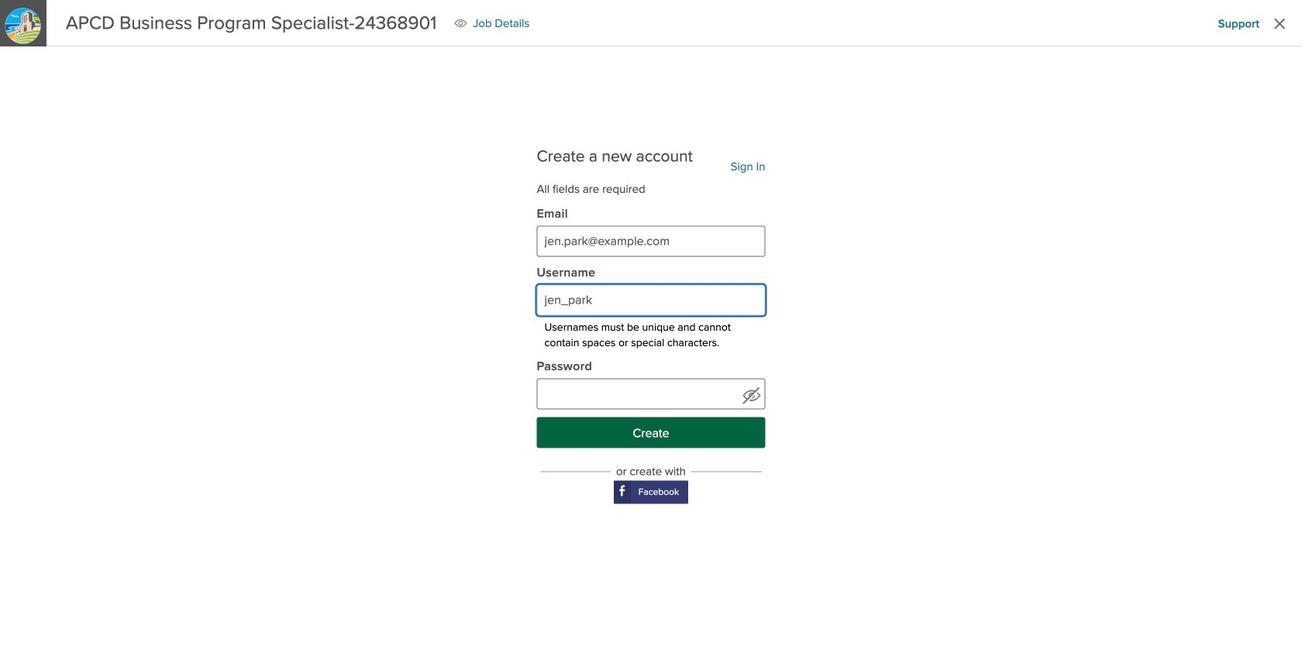 Task type: describe. For each thing, give the bounding box(es) containing it.
click to show the password image
[[743, 386, 761, 405]]

county of san diego image
[[0, 3, 46, 49]]

xs image
[[455, 17, 467, 29]]



Task type: vqa. For each thing, say whether or not it's contained in the screenshot.
'$73,447.00' for Senior Office Specialist (Human Services)
no



Task type: locate. For each thing, give the bounding box(es) containing it.
None password field
[[537, 379, 766, 410]]

None text field
[[537, 226, 766, 257]]

  text field
[[537, 285, 766, 316]]



